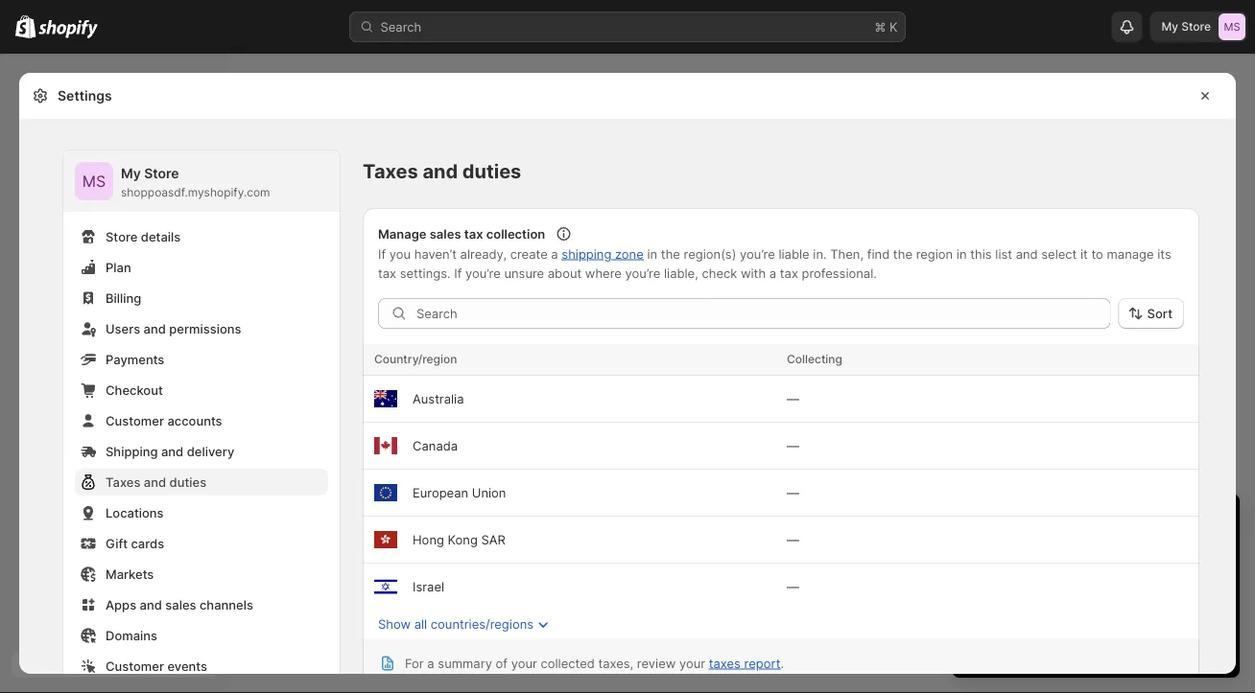 Task type: describe. For each thing, give the bounding box(es) containing it.
check
[[702, 266, 737, 281]]

1 horizontal spatial taxes
[[363, 160, 418, 183]]

details
[[141, 229, 181, 244]]

your inside "link"
[[1084, 639, 1108, 653]]

paid
[[1041, 546, 1066, 561]]

hong
[[413, 533, 444, 548]]

search
[[381, 19, 422, 34]]

0 horizontal spatial store
[[106, 229, 138, 244]]

my store shoppoasdf.myshopify.com
[[121, 166, 270, 200]]

get:
[[1124, 546, 1146, 561]]

users
[[106, 322, 140, 336]]

checkout
[[106, 383, 163, 398]]

locations link
[[75, 500, 328, 527]]

sort
[[1148, 306, 1173, 321]]

hong kong sar link
[[413, 533, 506, 548]]

and up manage sales tax collection at left
[[423, 160, 458, 183]]

sort button
[[1119, 299, 1184, 329]]

taxes
[[709, 657, 741, 671]]

online
[[987, 604, 1022, 619]]

list
[[996, 247, 1013, 262]]

2 horizontal spatial tax
[[780, 266, 798, 281]]

country/region
[[374, 353, 457, 367]]

shipping
[[106, 444, 158, 459]]

european union
[[413, 486, 506, 501]]

liable,
[[664, 266, 699, 281]]

shipping and delivery
[[106, 444, 234, 459]]

show all countries/regions button
[[367, 611, 1173, 638]]

shopify image
[[39, 20, 98, 39]]

you
[[389, 247, 411, 262]]

left
[[1037, 511, 1067, 535]]

review
[[637, 657, 676, 671]]

manage
[[1107, 247, 1154, 262]]

kong
[[448, 533, 478, 548]]

0 horizontal spatial tax
[[378, 266, 396, 281]]

in inside dropdown button
[[1072, 511, 1088, 535]]

1 the from the left
[[661, 247, 680, 262]]

if inside in the region(s) you're liable in. then, find the region in this list and select it to manage its tax settings. if you're unsure about where you're liable, check with a tax professional.
[[454, 266, 462, 281]]

events
[[167, 659, 207, 674]]

k
[[890, 19, 898, 34]]

⌘
[[875, 19, 886, 34]]

european
[[413, 486, 469, 501]]

gift cards link
[[75, 531, 328, 558]]

apps and sales channels link
[[75, 592, 328, 619]]

your inside dropdown button
[[1094, 511, 1134, 535]]

permissions
[[169, 322, 241, 336]]

1 horizontal spatial you're
[[625, 266, 661, 281]]

your inside to customize your online store and add bonus features
[[1190, 585, 1216, 599]]

customize
[[1126, 585, 1186, 599]]

settings dialog
[[19, 73, 1236, 694]]

delivery
[[187, 444, 234, 459]]

pick
[[1058, 639, 1081, 653]]

taxes,
[[598, 657, 634, 671]]

1 horizontal spatial taxes and duties
[[363, 160, 522, 183]]

3 days left in your trial element
[[952, 544, 1240, 679]]

this
[[971, 247, 992, 262]]

where
[[585, 266, 622, 281]]

bonus
[[1111, 604, 1147, 619]]

ms button
[[75, 162, 113, 201]]

2 horizontal spatial you're
[[740, 247, 775, 262]]

professional.
[[802, 266, 877, 281]]

0 vertical spatial duties
[[462, 160, 522, 183]]

0 vertical spatial if
[[378, 247, 386, 262]]

to inside in the region(s) you're liable in. then, find the region in this list and select it to manage its tax settings. if you're unsure about where you're liable, check with a tax professional.
[[1092, 247, 1104, 262]]

my for my store shoppoasdf.myshopify.com
[[121, 166, 141, 182]]

cards
[[131, 537, 164, 551]]

and right users at left top
[[144, 322, 166, 336]]

customer for customer events
[[106, 659, 164, 674]]

1 horizontal spatial tax
[[464, 227, 483, 241]]

— for canada
[[787, 439, 800, 454]]

hong kong sar
[[413, 533, 506, 548]]

.
[[781, 657, 784, 671]]

3 days left in your trial button
[[952, 494, 1240, 535]]

customer accounts link
[[75, 408, 328, 435]]

taxes inside shop settings menu element
[[106, 475, 141, 490]]

your right of
[[511, 657, 537, 671]]

duties inside shop settings menu element
[[169, 475, 206, 490]]

taxes report link
[[709, 657, 781, 671]]

a up about
[[551, 247, 558, 262]]

settings
[[58, 88, 112, 104]]

a right for
[[427, 657, 435, 671]]

— for australia
[[787, 392, 800, 406]]

report
[[744, 657, 781, 671]]

australia
[[413, 392, 464, 406]]

domains link
[[75, 623, 328, 650]]

⌘ k
[[875, 19, 898, 34]]

locations
[[106, 506, 164, 521]]

Search text field
[[417, 299, 1111, 329]]

taxes and duties inside taxes and duties link
[[106, 475, 206, 490]]

customer events
[[106, 659, 207, 674]]

canada link
[[413, 439, 458, 454]]

collection
[[486, 227, 545, 241]]

shipping and delivery link
[[75, 439, 328, 466]]

store
[[1025, 604, 1056, 619]]

days
[[989, 511, 1032, 535]]

liable
[[779, 247, 810, 262]]

shipping zone link
[[562, 247, 644, 262]]

apps and sales channels
[[106, 598, 253, 613]]

taxes and duties link
[[75, 469, 328, 496]]

plan inside pick your plan "link"
[[1111, 639, 1135, 653]]

a inside in the region(s) you're liable in. then, find the region in this list and select it to manage its tax settings. if you're unsure about where you're liable, check with a tax professional.
[[770, 266, 777, 281]]

and right apps
[[140, 598, 162, 613]]

shoppoasdf.myshopify.com
[[121, 186, 270, 200]]

and inside in the region(s) you're liable in. then, find the region in this list and select it to manage its tax settings. if you're unsure about where you're liable, check with a tax professional.
[[1016, 247, 1038, 262]]

all
[[414, 617, 427, 632]]



Task type: locate. For each thing, give the bounding box(es) containing it.
0 vertical spatial taxes
[[363, 160, 418, 183]]

1 horizontal spatial the
[[893, 247, 913, 262]]

add
[[1085, 604, 1107, 619]]

2 horizontal spatial to
[[1110, 585, 1122, 599]]

manage sales tax collection
[[378, 227, 545, 241]]

5 — from the top
[[787, 580, 800, 595]]

about
[[548, 266, 582, 281]]

collected
[[541, 657, 595, 671]]

my store image
[[1219, 13, 1246, 40]]

trial
[[1139, 511, 1173, 535]]

my store
[[1162, 20, 1211, 34]]

1 horizontal spatial my
[[1162, 20, 1179, 34]]

the right find
[[893, 247, 913, 262]]

domains
[[106, 629, 157, 644]]

store details link
[[75, 224, 328, 251]]

taxes up manage
[[363, 160, 418, 183]]

plan right paid
[[1070, 546, 1094, 561]]

0 horizontal spatial my
[[121, 166, 141, 182]]

0 horizontal spatial in
[[647, 247, 658, 262]]

1 vertical spatial plan
[[1111, 639, 1135, 653]]

sales down markets link
[[165, 598, 196, 613]]

in left this
[[957, 247, 967, 262]]

store up shoppoasdf.myshopify.com
[[144, 166, 179, 182]]

to right "it"
[[1092, 247, 1104, 262]]

shop settings menu element
[[63, 151, 340, 694]]

4 — from the top
[[787, 533, 800, 548]]

markets link
[[75, 562, 328, 588]]

0 horizontal spatial taxes
[[106, 475, 141, 490]]

in.
[[813, 247, 827, 262]]

0 vertical spatial store
[[1182, 20, 1211, 34]]

in the region(s) you're liable in. then, find the region in this list and select it to manage its tax settings. if you're unsure about where you're liable, check with a tax professional.
[[378, 247, 1172, 281]]

3
[[971, 511, 984, 535]]

customer down checkout at the left bottom
[[106, 414, 164, 429]]

taxes down "shipping"
[[106, 475, 141, 490]]

customer
[[106, 414, 164, 429], [106, 659, 164, 674]]

0 horizontal spatial plan
[[1070, 546, 1094, 561]]

israel
[[413, 580, 444, 595]]

gift cards
[[106, 537, 164, 551]]

2 vertical spatial to
[[1110, 585, 1122, 599]]

a inside "element"
[[1030, 546, 1037, 561]]

european union link
[[413, 486, 506, 501]]

dialog
[[1244, 55, 1255, 694]]

in right left
[[1072, 511, 1088, 535]]

billing link
[[75, 285, 328, 312]]

your up get:
[[1094, 511, 1134, 535]]

taxes and duties down shipping and delivery
[[106, 475, 206, 490]]

you're
[[740, 247, 775, 262], [465, 266, 501, 281], [625, 266, 661, 281]]

shopify image
[[15, 15, 36, 38]]

select
[[1042, 247, 1077, 262]]

to inside to customize your online store and add bonus features
[[1110, 585, 1122, 599]]

to up bonus
[[1110, 585, 1122, 599]]

and
[[423, 160, 458, 183], [1016, 247, 1038, 262], [144, 322, 166, 336], [161, 444, 184, 459], [144, 475, 166, 490], [1098, 546, 1120, 561], [140, 598, 162, 613], [1059, 604, 1081, 619]]

and down shipping and delivery
[[144, 475, 166, 490]]

region(s)
[[684, 247, 737, 262]]

0 horizontal spatial the
[[661, 247, 680, 262]]

duties
[[462, 160, 522, 183], [169, 475, 206, 490]]

markets
[[106, 567, 154, 582]]

checkout link
[[75, 377, 328, 404]]

and right list
[[1016, 247, 1038, 262]]

and left add
[[1059, 604, 1081, 619]]

1 horizontal spatial if
[[454, 266, 462, 281]]

2 vertical spatial store
[[106, 229, 138, 244]]

australia link
[[413, 392, 464, 406]]

haven't
[[414, 247, 457, 262]]

— for hong kong sar
[[787, 533, 800, 548]]

store up plan
[[106, 229, 138, 244]]

plan
[[1070, 546, 1094, 561], [1111, 639, 1135, 653]]

1 vertical spatial if
[[454, 266, 462, 281]]

2 customer from the top
[[106, 659, 164, 674]]

1 horizontal spatial in
[[957, 247, 967, 262]]

in right zone
[[647, 247, 658, 262]]

store for my store shoppoasdf.myshopify.com
[[144, 166, 179, 182]]

store for my store
[[1182, 20, 1211, 34]]

your up features
[[1190, 585, 1216, 599]]

if
[[378, 247, 386, 262], [454, 266, 462, 281]]

customer down domains
[[106, 659, 164, 674]]

0 vertical spatial customer
[[106, 414, 164, 429]]

you're down zone
[[625, 266, 661, 281]]

0 horizontal spatial to
[[1015, 546, 1027, 561]]

0 horizontal spatial sales
[[165, 598, 196, 613]]

1 horizontal spatial plan
[[1111, 639, 1135, 653]]

then,
[[830, 247, 864, 262]]

1 horizontal spatial sales
[[430, 227, 461, 241]]

features
[[1150, 604, 1199, 619]]

store inside my store shoppoasdf.myshopify.com
[[144, 166, 179, 182]]

2 the from the left
[[893, 247, 913, 262]]

1 vertical spatial store
[[144, 166, 179, 182]]

1 vertical spatial duties
[[169, 475, 206, 490]]

collecting
[[787, 353, 843, 367]]

store left my store image
[[1182, 20, 1211, 34]]

summary
[[438, 657, 492, 671]]

1 horizontal spatial to
[[1092, 247, 1104, 262]]

to customize your online store and add bonus features
[[987, 585, 1216, 619]]

switch
[[971, 546, 1011, 561]]

duties down shipping and delivery link
[[169, 475, 206, 490]]

sales inside apps and sales channels link
[[165, 598, 196, 613]]

switch to a paid plan and get:
[[971, 546, 1146, 561]]

duties up collection
[[462, 160, 522, 183]]

1 vertical spatial taxes
[[106, 475, 141, 490]]

show all countries/regions
[[378, 617, 534, 632]]

you're down already,
[[465, 266, 501, 281]]

a left paid
[[1030, 546, 1037, 561]]

0 vertical spatial to
[[1092, 247, 1104, 262]]

1 vertical spatial customer
[[106, 659, 164, 674]]

your left taxes
[[680, 657, 706, 671]]

store details
[[106, 229, 181, 244]]

create
[[510, 247, 548, 262]]

with
[[741, 266, 766, 281]]

0 horizontal spatial if
[[378, 247, 386, 262]]

payments
[[106, 352, 164, 367]]

you're up with
[[740, 247, 775, 262]]

zone
[[615, 247, 644, 262]]

its
[[1158, 247, 1172, 262]]

2 horizontal spatial store
[[1182, 20, 1211, 34]]

your right 'pick'
[[1084, 639, 1108, 653]]

3 days left in your trial
[[971, 511, 1173, 535]]

find
[[867, 247, 890, 262]]

sales
[[430, 227, 461, 241], [165, 598, 196, 613]]

shipping
[[562, 247, 612, 262]]

1 vertical spatial to
[[1015, 546, 1027, 561]]

tax
[[464, 227, 483, 241], [378, 266, 396, 281], [780, 266, 798, 281]]

a right with
[[770, 266, 777, 281]]

and inside to customize your online store and add bonus features
[[1059, 604, 1081, 619]]

1 horizontal spatial store
[[144, 166, 179, 182]]

countries/regions
[[431, 617, 534, 632]]

show
[[378, 617, 411, 632]]

your
[[1094, 511, 1134, 535], [1190, 585, 1216, 599], [1084, 639, 1108, 653], [511, 657, 537, 671], [680, 657, 706, 671]]

tax down liable
[[780, 266, 798, 281]]

tax down the you
[[378, 266, 396, 281]]

2 — from the top
[[787, 439, 800, 454]]

my right my store icon
[[121, 166, 141, 182]]

to right "switch"
[[1015, 546, 1027, 561]]

1 horizontal spatial duties
[[462, 160, 522, 183]]

sales up haven't
[[430, 227, 461, 241]]

my
[[1162, 20, 1179, 34], [121, 166, 141, 182]]

accounts
[[167, 414, 222, 429]]

0 vertical spatial sales
[[430, 227, 461, 241]]

billing
[[106, 291, 141, 306]]

users and permissions link
[[75, 316, 328, 343]]

taxes and duties up manage sales tax collection at left
[[363, 160, 522, 183]]

1 customer from the top
[[106, 414, 164, 429]]

sar
[[481, 533, 506, 548]]

if you haven't already, create a shipping zone
[[378, 247, 644, 262]]

1 vertical spatial my
[[121, 166, 141, 182]]

gift
[[106, 537, 128, 551]]

0 vertical spatial taxes and duties
[[363, 160, 522, 183]]

plan down bonus
[[1111, 639, 1135, 653]]

customer for customer accounts
[[106, 414, 164, 429]]

my for my store
[[1162, 20, 1179, 34]]

my inside my store shoppoasdf.myshopify.com
[[121, 166, 141, 182]]

— for european union
[[787, 486, 800, 501]]

plan link
[[75, 254, 328, 281]]

0 horizontal spatial duties
[[169, 475, 206, 490]]

region
[[916, 247, 953, 262]]

if down haven't
[[454, 266, 462, 281]]

2 horizontal spatial in
[[1072, 511, 1088, 535]]

israel link
[[413, 580, 444, 595]]

union
[[472, 486, 506, 501]]

for
[[405, 657, 424, 671]]

1 vertical spatial taxes and duties
[[106, 475, 206, 490]]

canada
[[413, 439, 458, 454]]

0 vertical spatial my
[[1162, 20, 1179, 34]]

tax up already,
[[464, 227, 483, 241]]

store
[[1182, 20, 1211, 34], [144, 166, 179, 182], [106, 229, 138, 244]]

my store image
[[75, 162, 113, 201]]

0 horizontal spatial you're
[[465, 266, 501, 281]]

and left get:
[[1098, 546, 1120, 561]]

customer inside "link"
[[106, 414, 164, 429]]

0 horizontal spatial taxes and duties
[[106, 475, 206, 490]]

payments link
[[75, 347, 328, 373]]

settings.
[[400, 266, 451, 281]]

apps
[[106, 598, 136, 613]]

3 — from the top
[[787, 486, 800, 501]]

and down "customer accounts"
[[161, 444, 184, 459]]

my left my store image
[[1162, 20, 1179, 34]]

— for israel
[[787, 580, 800, 595]]

if left the you
[[378, 247, 386, 262]]

plan
[[106, 260, 131, 275]]

1 vertical spatial sales
[[165, 598, 196, 613]]

0 vertical spatial plan
[[1070, 546, 1094, 561]]

the
[[661, 247, 680, 262], [893, 247, 913, 262]]

1 — from the top
[[787, 392, 800, 406]]

already,
[[460, 247, 507, 262]]

the up "liable,"
[[661, 247, 680, 262]]



Task type: vqa. For each thing, say whether or not it's contained in the screenshot.
Plan link
yes



